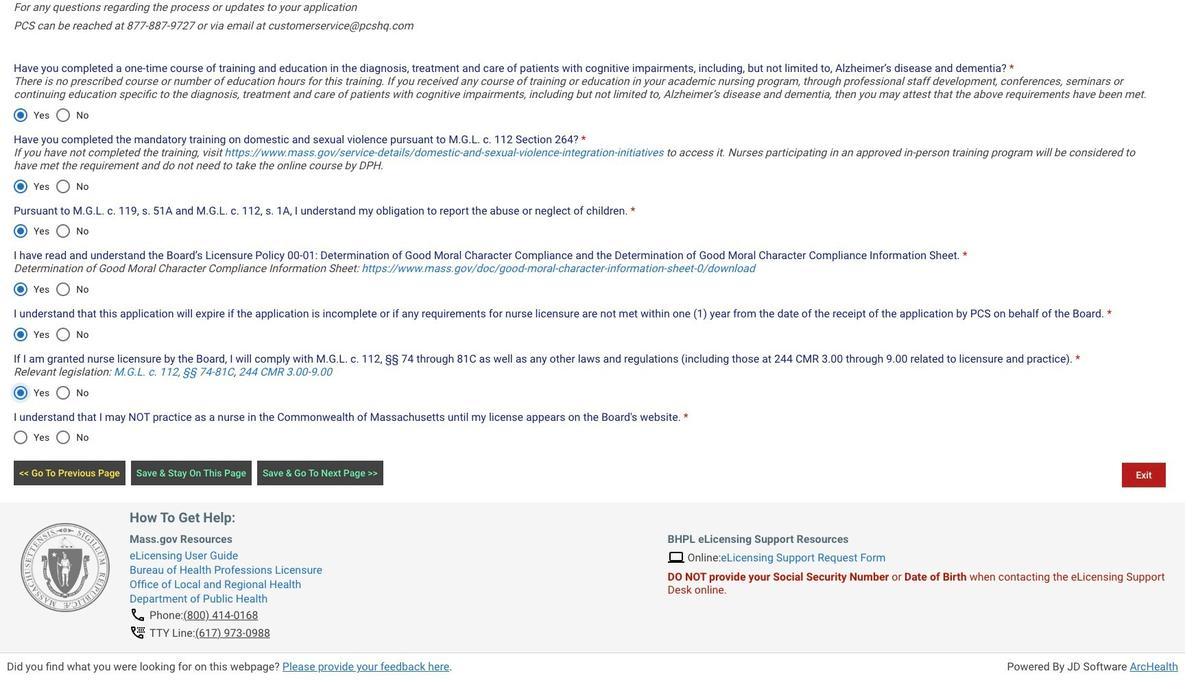 Task type: locate. For each thing, give the bounding box(es) containing it.
massachusetts state seal image
[[21, 524, 110, 613]]

7 option group from the top
[[6, 422, 96, 455]]

option group
[[6, 99, 96, 132], [6, 170, 96, 203], [6, 215, 96, 248], [6, 273, 96, 306], [6, 318, 96, 351], [6, 376, 96, 409], [6, 422, 96, 455]]

5 option group from the top
[[6, 318, 96, 351]]

2 option group from the top
[[6, 170, 96, 203]]



Task type: vqa. For each thing, say whether or not it's contained in the screenshot.
no color icon
no



Task type: describe. For each thing, give the bounding box(es) containing it.
6 option group from the top
[[6, 376, 96, 409]]

1 option group from the top
[[6, 99, 96, 132]]

3 option group from the top
[[6, 215, 96, 248]]

4 option group from the top
[[6, 273, 96, 306]]



